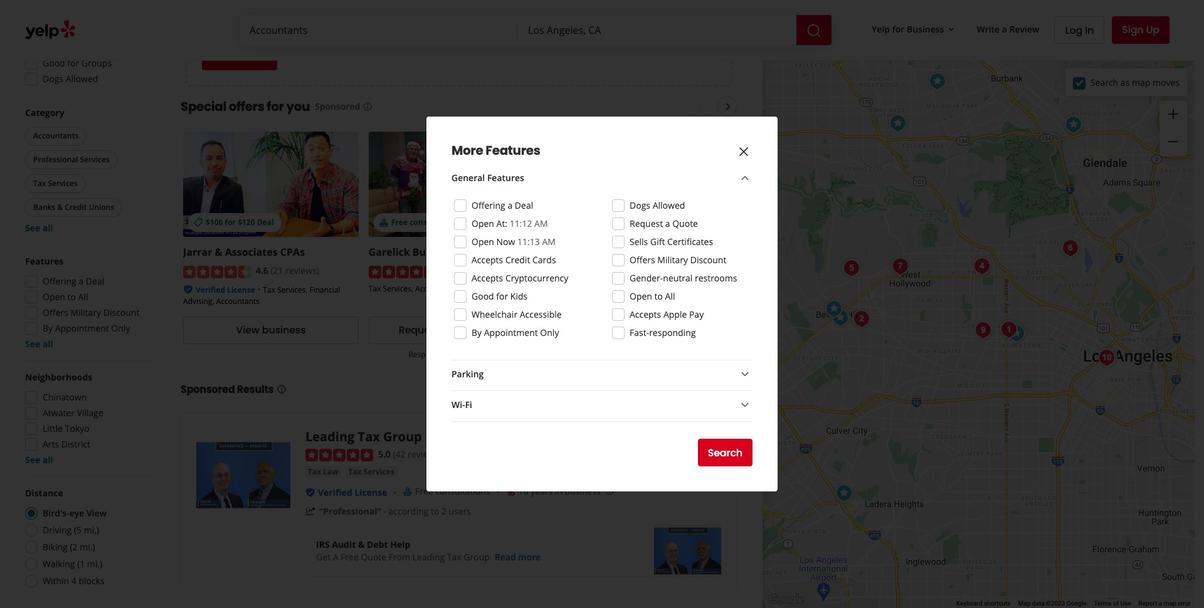Task type: locate. For each thing, give the bounding box(es) containing it.
neighborhoods
[[25, 371, 92, 383]]

all up neighborhoods
[[43, 338, 53, 350]]

tax up the accessible
[[554, 293, 566, 304]]

zoom out image
[[1166, 134, 1181, 149]]

1 horizontal spatial view
[[236, 323, 260, 338]]

accepts apple pay
[[630, 309, 704, 320]]

get inside button
[[212, 49, 229, 64]]

more
[[518, 551, 541, 563]]

accepts down now
[[472, 254, 503, 266]]

0 vertical spatial get
[[212, 49, 229, 64]]

1 horizontal spatial offers military discount
[[630, 254, 726, 266]]

appointment inside more features "dialog"
[[484, 327, 538, 339]]

business up 4.8
[[413, 245, 456, 259]]

gender-
[[630, 272, 663, 284]]

verified license button for psl cpa and associates
[[567, 281, 626, 292]]

0 horizontal spatial offering
[[43, 275, 76, 287]]

tax services button down 5.0
[[346, 466, 397, 479]]

request up sells
[[630, 218, 663, 230]]

0 horizontal spatial deal
[[86, 275, 104, 287]]

see
[[25, 222, 40, 234], [25, 338, 40, 350], [25, 454, 40, 466]]

allowed inside more features "dialog"
[[653, 199, 685, 211]]

3 see all button from the top
[[25, 454, 53, 466]]

reviews) right (42
[[408, 448, 441, 460]]

only
[[111, 322, 130, 334], [540, 327, 559, 339]]

(5
[[74, 524, 82, 536]]

0 vertical spatial view
[[236, 323, 260, 338]]

group
[[383, 428, 422, 445], [464, 551, 490, 563]]

reviews) down management
[[471, 265, 505, 277]]

1 horizontal spatial free consultations link
[[554, 132, 730, 237]]

atwater village
[[43, 407, 103, 419]]

0 vertical spatial 16 info v2 image
[[363, 102, 373, 112]]

quote down the debt
[[361, 551, 386, 563]]

leading right from
[[413, 551, 445, 563]]

no
[[554, 265, 564, 276]]

view down tax services, financial advising, accountants
[[236, 323, 260, 338]]

by appointment only down wheelchair accessible
[[472, 327, 559, 339]]

0 vertical spatial am
[[534, 218, 548, 230]]

professional services
[[33, 154, 110, 165]]

accepts for accepts credit cards
[[472, 254, 503, 266]]

responds for consultation
[[409, 349, 443, 360]]

in for virtual
[[624, 349, 630, 360]]

credit left unions
[[65, 202, 87, 213]]

all down arts
[[43, 454, 53, 466]]

0 horizontal spatial free consultations link
[[369, 132, 544, 237]]

get left started
[[212, 49, 229, 64]]

reviews) for garelick business management
[[471, 265, 505, 277]]

appointment up neighborhoods
[[55, 322, 109, 334]]

& inside button
[[57, 202, 63, 213]]

offering for open to all
[[43, 275, 76, 287]]

financial counseling center image
[[970, 318, 996, 343]]

2 vertical spatial see all
[[25, 454, 53, 466]]

0 horizontal spatial accountants
[[33, 130, 79, 141]]

$100 for $120 deal link
[[183, 132, 359, 237]]

1 vertical spatial features
[[487, 172, 524, 184]]

sponsored right you
[[315, 101, 360, 113]]

for inside more features "dialog"
[[496, 290, 508, 302]]

1 vertical spatial see all
[[25, 338, 53, 350]]

all inside group
[[78, 291, 88, 303]]

0 horizontal spatial by appointment only
[[43, 322, 130, 334]]

by appointment only up neighborhoods
[[43, 322, 130, 334]]

keyboard
[[956, 600, 982, 607]]

wheelchair accessible
[[472, 309, 562, 320]]

request inside button
[[567, 323, 607, 338]]

0 vertical spatial offers military discount
[[630, 254, 726, 266]]

jarrar & associates cpas
[[183, 245, 305, 259]]

terms of use link
[[1094, 600, 1131, 607]]

group containing features
[[21, 255, 156, 351]]

see all down banks
[[25, 222, 53, 234]]

responds up 'parking' dropdown button
[[587, 349, 622, 360]]

associates inside psl cpa and associates no reviews
[[618, 245, 671, 259]]

by up neighborhoods
[[43, 322, 53, 334]]

verified license button for jarrar & associates cpas
[[196, 283, 255, 295]]

2 see all button from the top
[[25, 338, 53, 350]]

1 horizontal spatial 16 verified v2 image
[[554, 282, 564, 292]]

1 vertical spatial all
[[43, 338, 53, 350]]

0 vertical spatial offers
[[43, 10, 68, 22]]

offering a deal inside more features "dialog"
[[472, 199, 533, 211]]

associates up "4.6"
[[225, 245, 278, 259]]

2 vertical spatial &
[[358, 539, 365, 551]]

map
[[1018, 600, 1031, 607]]

discount inside group
[[103, 307, 139, 319]]

4.6 star rating image
[[183, 266, 251, 278]]

1 responds from the left
[[409, 349, 443, 360]]

offering
[[472, 199, 505, 211], [43, 275, 76, 287]]

2 vertical spatial offers
[[43, 307, 68, 319]]

businesses.
[[430, 10, 477, 22]]

get
[[212, 49, 229, 64], [316, 551, 330, 563]]

from
[[389, 551, 410, 563]]

search down pasadena
[[708, 446, 742, 460]]

free consultations up garelick business management
[[391, 217, 461, 228]]

tax inside accountants, bookkeepers, tax services
[[554, 293, 566, 304]]

zoom in image
[[1166, 106, 1181, 121]]

now
[[496, 236, 515, 248]]

3 see from the top
[[25, 454, 40, 466]]

accountants, bookkeepers, tax services
[[554, 282, 729, 304]]

1 see all button from the top
[[25, 222, 53, 234]]

unions
[[89, 202, 114, 213]]

0 vertical spatial dogs allowed
[[43, 73, 98, 85]]

hours
[[482, 349, 504, 360]]

1 24 chevron down v2 image from the top
[[737, 367, 753, 382]]

free price estimates from local tax professionals image
[[624, 0, 686, 47]]

0 horizontal spatial get
[[212, 49, 229, 64]]

for left kids
[[496, 290, 508, 302]]

option group containing distance
[[21, 487, 156, 591]]

see all button down banks
[[25, 222, 53, 234]]

quote inside more features "dialog"
[[672, 218, 698, 230]]

good for good for kids
[[472, 290, 494, 302]]

accountants,
[[634, 282, 679, 292]]

16 verified v2 image up 16 trending v2 icon
[[305, 488, 315, 498]]

0 vertical spatial sponsored
[[315, 101, 360, 113]]

features down banks
[[25, 255, 64, 267]]

good up wheelchair
[[472, 290, 494, 302]]

by up 3 at bottom
[[472, 327, 482, 339]]

2 see all from the top
[[25, 338, 53, 350]]

1 horizontal spatial by appointment only
[[472, 327, 559, 339]]

0 horizontal spatial tax services button
[[25, 174, 86, 193]]

tax law link
[[305, 466, 341, 479]]

1 horizontal spatial discount
[[690, 254, 726, 266]]

tax inside tax services, financial advising, accountants
[[263, 285, 275, 295]]

rgn accountancy group image
[[839, 256, 864, 281]]

& inside irs audit & debt help get a free quote from leading tax group read more
[[358, 539, 365, 551]]

and left get
[[309, 10, 324, 22]]

dogs allowed inside more features "dialog"
[[630, 199, 685, 211]]

for inside button
[[892, 23, 904, 35]]

(21
[[271, 265, 283, 277]]

0 horizontal spatial offering a deal
[[43, 275, 104, 287]]

view business link
[[183, 317, 359, 344]]

apple
[[663, 309, 687, 320]]

write
[[977, 23, 1000, 35]]

24 chevron down v2 image for wi-fi
[[737, 398, 753, 413]]

0 horizontal spatial open to all
[[43, 291, 88, 303]]

yelp for business button
[[867, 18, 962, 41]]

moves
[[1153, 76, 1180, 88]]

0 vertical spatial and
[[309, 10, 324, 22]]

0 horizontal spatial consultation
[[451, 323, 514, 338]]

5.0
[[378, 448, 391, 460]]

1 horizontal spatial offering
[[472, 199, 505, 211]]

16 free consultation v2 image
[[403, 487, 413, 497]]

services for professional services button
[[80, 154, 110, 165]]

category
[[25, 107, 64, 119]]

request a quote
[[630, 218, 698, 230]]

am
[[534, 218, 548, 230], [542, 236, 556, 248]]

verified license down reviews
[[567, 282, 626, 292]]

free inside irs audit & debt help get a free quote from leading tax group read more
[[341, 551, 359, 563]]

tax law
[[308, 467, 338, 477]]

in right years at the left of page
[[555, 486, 562, 497]]

1 horizontal spatial business
[[907, 23, 944, 35]]

julie moran, cpa image
[[925, 69, 950, 94]]

open to all
[[630, 290, 675, 302], [43, 291, 88, 303]]

consultation down wheelchair
[[451, 323, 514, 338]]

features inside dropdown button
[[487, 172, 524, 184]]

see all down arts
[[25, 454, 53, 466]]

services, for financial
[[277, 285, 308, 295]]

0 horizontal spatial discount
[[103, 307, 139, 319]]

verified license up "professional"
[[318, 487, 387, 499]]

2 see from the top
[[25, 338, 40, 350]]

to inside more features "dialog"
[[654, 290, 663, 302]]

0 vertical spatial allowed
[[66, 73, 98, 85]]

good for kids
[[472, 290, 528, 302]]

2 horizontal spatial verified license
[[567, 282, 626, 292]]

us
[[218, 10, 228, 22]]

wiseman & burke image
[[1061, 112, 1086, 137]]

consultations for 16 free consultation v2 icon
[[435, 486, 490, 497]]

services right professional
[[80, 154, 110, 165]]

atwater
[[43, 407, 75, 419]]

1 vertical spatial dogs allowed
[[630, 199, 685, 211]]

dogs allowed
[[43, 73, 98, 85], [630, 199, 685, 211]]

group containing category
[[23, 107, 156, 235]]

services, down 4.8 star rating image
[[383, 283, 413, 294]]

1 horizontal spatial get
[[316, 551, 330, 563]]

5 star rating image
[[305, 449, 373, 462]]

appointment down wheelchair accessible
[[484, 327, 538, 339]]

see all button down arts
[[25, 454, 53, 466]]

verified down reviews
[[567, 282, 596, 292]]

free
[[391, 217, 408, 228], [577, 217, 593, 228], [415, 486, 433, 497], [341, 551, 359, 563]]

read
[[495, 551, 516, 563]]

driving (5 mi.)
[[43, 524, 99, 536]]

a inside group
[[79, 275, 84, 287]]

delivery
[[70, 10, 104, 22]]

accountants down 4.6 star rating image
[[216, 296, 260, 307]]

consultation inside "button"
[[451, 323, 514, 338]]

3 see all from the top
[[25, 454, 53, 466]]

dogs allowed down good for groups
[[43, 73, 98, 85]]

24 chevron down v2 image for parking
[[737, 367, 753, 382]]

get
[[326, 10, 339, 22]]

am for open at: 11:12 am
[[534, 218, 548, 230]]

1 horizontal spatial map
[[1164, 600, 1176, 607]]

services down professional
[[48, 178, 78, 189]]

open to all inside group
[[43, 291, 88, 303]]

get left a
[[316, 551, 330, 563]]

verified license button down reviews
[[567, 281, 626, 292]]

error
[[1178, 600, 1191, 607]]

16 deal v2 image
[[193, 218, 203, 228]]

features for general features
[[487, 172, 524, 184]]

free right 16 free consultation v2 icon
[[415, 486, 433, 497]]

alan mehdiani, cpa, tax accountant image
[[849, 306, 874, 331]]

see all for chinatown
[[25, 454, 53, 466]]

consultations up sells
[[595, 217, 646, 228]]

0 horizontal spatial by
[[43, 322, 53, 334]]

tax inside tax services link
[[348, 467, 362, 477]]

1 vertical spatial offering
[[43, 275, 76, 287]]

1 horizontal spatial quote
[[672, 218, 698, 230]]

accepts up good for kids
[[472, 272, 503, 284]]

& right banks
[[57, 202, 63, 213]]

1 horizontal spatial license
[[355, 487, 387, 499]]

0 horizontal spatial credit
[[65, 202, 87, 213]]

general
[[452, 172, 485, 184]]

free down audit
[[341, 551, 359, 563]]

sells
[[630, 236, 648, 248]]

features
[[486, 142, 540, 159], [487, 172, 524, 184], [25, 255, 64, 267]]

1 horizontal spatial dogs
[[630, 199, 650, 211]]

group left read
[[464, 551, 490, 563]]

0 vertical spatial mi.)
[[84, 524, 99, 536]]

credit inside button
[[65, 202, 87, 213]]

tax services down 5.0
[[348, 467, 394, 477]]

services, inside tax services, financial advising, accountants
[[277, 285, 308, 295]]

0 vertical spatial see
[[25, 222, 40, 234]]

request down tax services, accountants
[[399, 323, 439, 338]]

request for request a virtual consultation
[[567, 323, 607, 338]]

1 vertical spatial see
[[25, 338, 40, 350]]

accepts up request a virtual consultation
[[630, 309, 661, 320]]

2 horizontal spatial reviews)
[[471, 265, 505, 277]]

sponsored
[[315, 101, 360, 113], [181, 382, 235, 397]]

banks & credit unions
[[33, 202, 114, 213]]

1 horizontal spatial leading
[[413, 551, 445, 563]]

request a consultation
[[399, 323, 514, 338]]

&
[[57, 202, 63, 213], [215, 245, 222, 259], [358, 539, 365, 551]]

request inside more features "dialog"
[[630, 218, 663, 230]]

mi.) for walking (1 mi.)
[[87, 558, 102, 570]]

0 horizontal spatial military
[[70, 307, 101, 319]]

sponsored for sponsored results
[[181, 382, 235, 397]]

24 chevron down v2 image inside wi-fi dropdown button
[[737, 398, 753, 413]]

sign up link
[[1112, 16, 1170, 44]]

tax down "4.6"
[[263, 285, 275, 295]]

verified
[[567, 282, 596, 292], [196, 285, 225, 295], [318, 487, 352, 499]]

free consultations up users
[[415, 486, 490, 497]]

see all button up neighborhoods
[[25, 338, 53, 350]]

tax down users
[[447, 551, 461, 563]]

offering inside group
[[43, 275, 76, 287]]

request for request a consultation
[[399, 323, 439, 338]]

group
[[1159, 101, 1187, 156], [23, 107, 156, 235], [21, 255, 156, 351], [21, 371, 156, 467]]

2 vertical spatial see all button
[[25, 454, 53, 466]]

1 vertical spatial business
[[565, 486, 601, 497]]

and right cpa
[[596, 245, 615, 259]]

business down tax services, financial advising, accountants
[[262, 323, 306, 338]]

2 horizontal spatial to
[[654, 290, 663, 302]]

0 horizontal spatial quote
[[361, 551, 386, 563]]

tax services down professional
[[33, 178, 78, 189]]

map right as
[[1132, 76, 1150, 88]]

at:
[[496, 218, 507, 230]]

license down psl cpa and associates no reviews
[[598, 282, 626, 292]]

1 horizontal spatial military
[[657, 254, 688, 266]]

5.0 (42 reviews)
[[378, 448, 441, 460]]

& left the debt
[[358, 539, 365, 551]]

offers inside more features "dialog"
[[630, 254, 655, 266]]

keyboard shortcuts
[[956, 600, 1011, 607]]

taxplus image
[[753, 454, 778, 479]]

for right the 'yelp'
[[892, 23, 904, 35]]

2 associates from the left
[[618, 245, 671, 259]]

2 all from the top
[[43, 338, 53, 350]]

for for $100 for $120 deal
[[225, 217, 236, 228]]

16 info v2 image
[[363, 102, 373, 112], [276, 384, 286, 394]]

2 free consultations link from the left
[[554, 132, 730, 237]]

free consultations link for consultation
[[369, 132, 544, 237]]

1 free consultations link from the left
[[369, 132, 544, 237]]

services, for accountants
[[383, 283, 413, 294]]

verified license button down 4.6 star rating image
[[196, 283, 255, 295]]

request inside "button"
[[399, 323, 439, 338]]

mi.) for biking (2 mi.)
[[80, 541, 95, 553]]

quote
[[672, 218, 698, 230], [361, 551, 386, 563]]

see up distance
[[25, 454, 40, 466]]

by
[[43, 322, 53, 334], [472, 327, 482, 339]]

mi.) right (5
[[84, 524, 99, 536]]

offering a deal
[[472, 199, 533, 211], [43, 275, 104, 287]]

arts
[[43, 438, 59, 450]]

1 horizontal spatial tax services button
[[346, 466, 397, 479]]

0 horizontal spatial dogs allowed
[[43, 73, 98, 85]]

accepts
[[472, 254, 503, 266], [472, 272, 503, 284], [630, 309, 661, 320]]

16 years in business v2 image
[[506, 487, 516, 497]]

consultations up users
[[435, 486, 490, 497]]

mi.) right '(2'
[[80, 541, 95, 553]]

sponsored left results
[[181, 382, 235, 397]]

leading up 5 star rating image
[[305, 428, 355, 445]]

search left as
[[1090, 76, 1118, 88]]

1 horizontal spatial about
[[454, 349, 474, 360]]

deal for offers military discount
[[86, 275, 104, 287]]

2 vertical spatial mi.)
[[87, 558, 102, 570]]

1 horizontal spatial verified license button
[[318, 487, 387, 499]]

accepts cryptocurrency
[[472, 272, 568, 284]]

robert ricco, cpa image
[[1096, 345, 1121, 370]]

responds down request a consultation "button"
[[409, 349, 443, 360]]

0 horizontal spatial to
[[67, 291, 76, 303]]

1 horizontal spatial tax services
[[348, 467, 394, 477]]

0 vertical spatial &
[[57, 202, 63, 213]]

None search field
[[240, 15, 834, 45]]

general features button
[[452, 171, 753, 187]]

deal inside more features "dialog"
[[515, 199, 533, 211]]

taxplus image
[[753, 454, 778, 479]]

tax services inside group
[[33, 178, 78, 189]]

1 consultation from the left
[[451, 323, 514, 338]]

previous image
[[692, 99, 707, 114]]

by inside group
[[43, 322, 53, 334]]

2 horizontal spatial verified license button
[[567, 281, 626, 292]]

1 horizontal spatial verified
[[318, 487, 352, 499]]

24 chevron down v2 image inside 'parking' dropdown button
[[737, 367, 753, 382]]

1 horizontal spatial services,
[[383, 283, 413, 294]]

2 horizontal spatial license
[[598, 282, 626, 292]]

see for offering a deal
[[25, 338, 40, 350]]

2 responds from the left
[[587, 349, 622, 360]]

option group
[[21, 487, 156, 591]]

3 all from the top
[[43, 454, 53, 466]]

1 vertical spatial search
[[708, 446, 742, 460]]

psl cpa and associates image
[[1005, 320, 1030, 345]]

1 vertical spatial get
[[316, 551, 330, 563]]

search for search as map moves
[[1090, 76, 1118, 88]]

request up 'parking' dropdown button
[[567, 323, 607, 338]]

audit
[[332, 539, 356, 551]]

accountants up professional
[[33, 130, 79, 141]]

consultation
[[451, 323, 514, 338], [653, 323, 717, 338]]

deal inside group
[[86, 275, 104, 287]]

1 vertical spatial tax services
[[348, 467, 394, 477]]

request a virtual consultation button
[[554, 317, 730, 344]]

services down 5.0
[[364, 467, 394, 477]]

0 horizontal spatial view
[[86, 507, 107, 519]]

features up general features
[[486, 142, 540, 159]]

2 24 chevron down v2 image from the top
[[737, 398, 753, 413]]

0 horizontal spatial in
[[445, 349, 452, 360]]

1 horizontal spatial and
[[596, 245, 615, 259]]

0 vertical spatial 16 verified v2 image
[[554, 282, 564, 292]]

dogs down good for groups
[[43, 73, 63, 85]]

consultations up garelick business management
[[410, 217, 461, 228]]

accountants inside tax services, financial advising, accountants
[[216, 296, 260, 307]]

1 see all from the top
[[25, 222, 53, 234]]

leading tax group image
[[196, 428, 290, 522]]

services inside accountants, bookkeepers, tax services
[[568, 293, 597, 304]]

quote up "certificates"
[[672, 218, 698, 230]]

verified license for jarrar & associates cpas
[[196, 285, 255, 295]]

info icon image
[[604, 486, 614, 496], [604, 486, 614, 496]]

credit up the accepts cryptocurrency
[[505, 254, 530, 266]]

for left groups
[[67, 57, 79, 69]]

and inside psl cpa and associates no reviews
[[596, 245, 615, 259]]

1 vertical spatial 24 chevron down v2 image
[[737, 398, 753, 413]]

4.8 star rating image
[[369, 266, 436, 278]]

more features
[[452, 142, 540, 159]]

see all button for offering a deal
[[25, 338, 53, 350]]

all down banks
[[43, 222, 53, 234]]

report
[[1139, 600, 1157, 607]]

more features dialog
[[0, 0, 1204, 608]]

about right us
[[230, 10, 254, 22]]

1 vertical spatial 16 verified v2 image
[[305, 488, 315, 498]]

1 horizontal spatial all
[[665, 290, 675, 302]]

2 consultation from the left
[[653, 323, 717, 338]]

0 horizontal spatial associates
[[225, 245, 278, 259]]

2 vertical spatial accepts
[[630, 309, 661, 320]]

1 horizontal spatial good
[[472, 290, 494, 302]]

map region
[[700, 0, 1204, 608]]

0 horizontal spatial allowed
[[66, 73, 98, 85]]

0 horizontal spatial good
[[43, 57, 65, 69]]

map for error
[[1164, 600, 1176, 607]]

map left error
[[1164, 600, 1176, 607]]

all for offering a deal
[[43, 338, 53, 350]]

about left 3 at bottom
[[454, 349, 474, 360]]

1 horizontal spatial associates
[[618, 245, 671, 259]]

0 vertical spatial military
[[657, 254, 688, 266]]

search for search
[[708, 446, 742, 460]]

log in
[[1065, 23, 1094, 37]]

services for tax services button to the bottom
[[364, 467, 394, 477]]

business right years at the left of page
[[565, 486, 601, 497]]

good inside more features "dialog"
[[472, 290, 494, 302]]

group inside irs audit & debt help get a free quote from leading tax group read more
[[464, 551, 490, 563]]

pinnacle tax services image
[[1094, 345, 1119, 370]]

offering inside more features "dialog"
[[472, 199, 505, 211]]

sign up
[[1122, 23, 1159, 37]]

psl
[[554, 245, 572, 259]]

from
[[362, 10, 382, 22]]

am up cards
[[542, 236, 556, 248]]

consultation inside button
[[653, 323, 717, 338]]

0 vertical spatial search
[[1090, 76, 1118, 88]]

1 horizontal spatial consultation
[[653, 323, 717, 338]]

16 trending v2 image
[[305, 507, 315, 517]]

more
[[452, 142, 483, 159]]

offers inside group
[[43, 307, 68, 319]]

mi.) right (1
[[87, 558, 102, 570]]

0 horizontal spatial request
[[399, 323, 439, 338]]

24 chevron down v2 image
[[737, 367, 753, 382], [737, 398, 753, 413]]

verified license
[[567, 282, 626, 292], [196, 285, 255, 295], [318, 487, 387, 499]]

0 horizontal spatial about
[[230, 10, 254, 22]]

about left 40 in the right bottom of the page
[[632, 349, 653, 360]]

0 horizontal spatial verified license
[[196, 285, 255, 295]]

credit inside more features "dialog"
[[505, 254, 530, 266]]

pro solutions image
[[827, 305, 853, 330]]

1 vertical spatial offers
[[630, 254, 655, 266]]

verified license button up "professional"
[[318, 487, 387, 499]]

4.6 (21 reviews)
[[256, 265, 319, 277]]

24 chevron down v2 image
[[737, 171, 753, 186]]

tax inside group
[[33, 178, 46, 189]]

16 verified v2 image
[[554, 282, 564, 292], [305, 488, 315, 498]]

by inside more features "dialog"
[[472, 327, 482, 339]]

1 associates from the left
[[225, 245, 278, 259]]

help
[[390, 539, 410, 551]]

0 vertical spatial business
[[907, 23, 944, 35]]

tax up banks
[[33, 178, 46, 189]]

see down banks
[[25, 222, 40, 234]]

search inside search button
[[708, 446, 742, 460]]

virtual
[[619, 323, 651, 338]]

business left 16 chevron down v2 'icon'
[[907, 23, 944, 35]]

1 vertical spatial offers military discount
[[43, 307, 139, 319]]

2 vertical spatial all
[[43, 454, 53, 466]]

services
[[80, 154, 110, 165], [48, 178, 78, 189], [568, 293, 597, 304], [364, 467, 394, 477]]

responding
[[649, 327, 696, 339]]



Task type: describe. For each thing, give the bounding box(es) containing it.
free consultations for 16 free consultation v2 icon
[[415, 486, 490, 497]]

la tax services image
[[888, 254, 913, 279]]

bookkeepers,
[[681, 282, 729, 292]]

kids
[[510, 290, 528, 302]]

for for good for groups
[[67, 57, 79, 69]]

(2
[[70, 541, 77, 553]]

according
[[389, 506, 428, 517]]

fast-responding
[[630, 327, 696, 339]]

biking (2 mi.)
[[43, 541, 95, 553]]

biking
[[43, 541, 68, 553]]

groups
[[81, 57, 112, 69]]

1 horizontal spatial verified license
[[318, 487, 387, 499]]

responds in about 40 minutes
[[587, 349, 696, 360]]

1 horizontal spatial reviews)
[[408, 448, 441, 460]]

get inside irs audit & debt help get a free quote from leading tax group read more
[[316, 551, 330, 563]]

all inside more features "dialog"
[[665, 290, 675, 302]]

close image
[[736, 144, 751, 159]]

wheelchair
[[472, 309, 517, 320]]

free up cpa
[[577, 217, 593, 228]]

$120
[[238, 217, 255, 228]]

am for open now 11:13 am
[[542, 236, 556, 248]]

license for jarrar & associates cpas
[[227, 285, 255, 295]]

reviews) for jarrar & associates cpas
[[285, 265, 319, 277]]

garelick business management link
[[369, 245, 526, 259]]

tokyo
[[65, 423, 90, 435]]

to inside group
[[67, 291, 76, 303]]

(25
[[456, 265, 469, 277]]

within
[[43, 575, 69, 587]]

free right 16 free consultations v2 image
[[391, 217, 408, 228]]

sponsored for sponsored
[[315, 101, 360, 113]]

mi.) for driving (5 mi.)
[[84, 524, 99, 536]]

16 chevron down v2 image
[[947, 24, 957, 34]]

3
[[476, 349, 480, 360]]

tax services link
[[346, 466, 397, 479]]

leading tax group
[[305, 428, 422, 445]]

reviews
[[566, 265, 595, 276]]

google
[[1067, 600, 1086, 607]]

open to all inside more features "dialog"
[[630, 290, 675, 302]]

distance
[[25, 487, 63, 499]]

verified for jarrar & associates cpas
[[196, 285, 225, 295]]

1 vertical spatial tax services button
[[346, 466, 397, 479]]

search image
[[806, 23, 822, 38]]

features inside group
[[25, 255, 64, 267]]

& for jarrar
[[215, 245, 222, 259]]

accepts for accepts cryptocurrency
[[472, 272, 503, 284]]

business inside button
[[907, 23, 944, 35]]

a inside "button"
[[441, 323, 448, 338]]

offering for open at:
[[472, 199, 505, 211]]

jarrar
[[183, 245, 212, 259]]

free consultations link for virtual
[[554, 132, 730, 237]]

banks & credit unions button
[[25, 198, 122, 217]]

fast-
[[630, 327, 649, 339]]

a
[[333, 551, 338, 563]]

1 horizontal spatial in
[[555, 486, 562, 497]]

offers delivery
[[43, 10, 104, 22]]

about for request a consultation
[[454, 349, 474, 360]]

0 horizontal spatial leading
[[305, 428, 355, 445]]

arts district
[[43, 438, 90, 450]]

tax down 4.8 star rating image
[[369, 283, 381, 294]]

group containing neighborhoods
[[21, 371, 156, 467]]

sign
[[1122, 23, 1144, 37]]

for for good for kids
[[496, 290, 508, 302]]

tell us about your project and get help from sponsored businesses.
[[202, 10, 477, 22]]

1 horizontal spatial deal
[[257, 217, 274, 228]]

1 all from the top
[[43, 222, 53, 234]]

debt
[[367, 539, 388, 551]]

cryptocurrency
[[505, 272, 568, 284]]

outdoor seating
[[43, 26, 110, 38]]

only inside more features "dialog"
[[540, 327, 559, 339]]

walking (1 mi.)
[[43, 558, 102, 570]]

results
[[237, 382, 274, 397]]

financial
[[309, 285, 340, 295]]

0 vertical spatial business
[[262, 323, 306, 338]]

0 horizontal spatial appointment
[[55, 322, 109, 334]]

open inside group
[[43, 291, 65, 303]]

gift
[[650, 236, 665, 248]]

google image
[[766, 592, 807, 608]]

offering a deal for open at:
[[472, 199, 533, 211]]

in for consultation
[[445, 349, 452, 360]]

1 see from the top
[[25, 222, 40, 234]]

for for yelp for business
[[892, 23, 904, 35]]

neutral
[[663, 272, 693, 284]]

walking
[[43, 558, 75, 570]]

accountants button
[[25, 127, 87, 145]]

responds for virtual
[[587, 349, 622, 360]]

garelick
[[369, 245, 410, 259]]

request for request a quote
[[630, 218, 663, 230]]

4.6
[[256, 265, 268, 277]]

leading inside irs audit & debt help get a free quote from leading tax group read more
[[413, 551, 445, 563]]

1 horizontal spatial to
[[431, 506, 439, 517]]

project
[[278, 10, 306, 22]]

& for banks
[[57, 202, 63, 213]]

fi
[[465, 399, 472, 411]]

16 years in business
[[518, 486, 601, 497]]

0 horizontal spatial group
[[383, 428, 422, 445]]

verified license for psl cpa and associates
[[567, 282, 626, 292]]

seating
[[80, 26, 110, 38]]

jarrar & associates cpas link
[[183, 245, 305, 259]]

next image
[[721, 99, 736, 114]]

free consultations for 16 free consultations v2 image
[[391, 217, 461, 228]]

see for chinatown
[[25, 454, 40, 466]]

map data ©2023 google
[[1018, 600, 1086, 607]]

for left you
[[267, 98, 284, 116]]

tax services for tax services button to the bottom
[[348, 467, 394, 477]]

0 vertical spatial dogs
[[43, 73, 63, 85]]

responds in about 3 hours
[[409, 349, 504, 360]]

samuel b choi accountancy image
[[996, 317, 1021, 342]]

irs audit & debt help get a free quote from leading tax group read more
[[316, 539, 541, 563]]

(42
[[393, 448, 405, 460]]

license for psl cpa and associates
[[598, 282, 626, 292]]

free consultations up psl cpa and associates link
[[577, 217, 646, 228]]

shael b. jacobson, cpa,  a.p.c. image
[[831, 481, 856, 506]]

all for chinatown
[[43, 454, 53, 466]]

quote inside irs audit & debt help get a free quote from leading tax group read more
[[361, 551, 386, 563]]

16 verified v2 image for verified license button corresponding to psl cpa and associates
[[554, 282, 564, 292]]

wi-fi button
[[452, 398, 753, 414]]

accountants inside button
[[33, 130, 79, 141]]

banks
[[33, 202, 55, 213]]

pasadena
[[688, 428, 722, 439]]

1 vertical spatial business
[[413, 245, 456, 259]]

request a virtual consultation
[[567, 323, 717, 338]]

jarrar & associates cpas image
[[821, 296, 846, 321]]

see all button for chinatown
[[25, 454, 53, 466]]

0 horizontal spatial and
[[309, 10, 324, 22]]

16 free consultations v2 image
[[379, 218, 389, 228]]

offers military discount inside group
[[43, 307, 139, 319]]

deal for open now
[[515, 199, 533, 211]]

0 vertical spatial tax services button
[[25, 174, 86, 193]]

verified for psl cpa and associates
[[567, 282, 596, 292]]

a inside button
[[610, 323, 616, 338]]

(1
[[77, 558, 85, 570]]

gender-neutral restrooms
[[630, 272, 737, 284]]

accepts for accepts apple pay
[[630, 309, 661, 320]]

4.8 (25 reviews)
[[441, 265, 505, 277]]

driving
[[43, 524, 72, 536]]

tax inside irs audit & debt help get a free quote from leading tax group read more
[[447, 551, 461, 563]]

military inside group
[[70, 307, 101, 319]]

0 horizontal spatial only
[[111, 322, 130, 334]]

by appointment only inside more features "dialog"
[[472, 327, 559, 339]]

center
[[662, 428, 686, 439]]

cards
[[532, 254, 556, 266]]

good for good for groups
[[43, 57, 65, 69]]

16 verified v2 image
[[183, 284, 193, 294]]

started
[[232, 49, 267, 64]]

your
[[257, 10, 275, 22]]

salazar income tax services image
[[969, 254, 994, 279]]

military inside more features "dialog"
[[657, 254, 688, 266]]

district
[[61, 438, 90, 450]]

4.8
[[441, 265, 454, 277]]

report a map error link
[[1139, 600, 1191, 607]]

sponsored results
[[181, 382, 274, 397]]

wi-
[[452, 399, 465, 411]]

professional
[[33, 154, 78, 165]]

16 verified v2 image for the middle verified license button
[[305, 488, 315, 498]]

0 horizontal spatial 16 info v2 image
[[276, 384, 286, 394]]

psl cpa and associates link
[[554, 245, 671, 259]]

2 horizontal spatial accountants
[[415, 283, 459, 294]]

dogs inside more features "dialog"
[[630, 199, 650, 211]]

special
[[181, 98, 226, 116]]

offering a deal for open to all
[[43, 275, 104, 287]]

chang ryul ji, cpa image
[[1004, 321, 1029, 346]]

axiom books image
[[885, 111, 910, 136]]

consultations for 16 free consultations v2 image
[[410, 217, 461, 228]]

balyan financial services image
[[1058, 235, 1083, 261]]

tax services for tax services button to the top
[[33, 178, 78, 189]]

$100
[[206, 217, 223, 228]]

about for request a virtual consultation
[[632, 349, 653, 360]]

tax up 5.0
[[358, 428, 380, 445]]

map for moves
[[1132, 76, 1150, 88]]

tax inside tax law button
[[308, 467, 321, 477]]

4
[[71, 575, 76, 587]]

services for tax services button to the top
[[48, 178, 78, 189]]

terms
[[1094, 600, 1112, 607]]

see all for offering a deal
[[25, 338, 53, 350]]

discount inside more features "dialog"
[[690, 254, 726, 266]]

cpas
[[280, 245, 305, 259]]

view inside option group
[[86, 507, 107, 519]]

up
[[1146, 23, 1159, 37]]

"professional"
[[319, 506, 381, 517]]

features for more features
[[486, 142, 540, 159]]

sponsored
[[384, 10, 428, 22]]

psl cpa and associates no reviews
[[554, 245, 671, 276]]

as
[[1120, 76, 1130, 88]]

special offers for you
[[181, 98, 310, 116]]

offers military discount inside more features "dialog"
[[630, 254, 726, 266]]



Task type: vqa. For each thing, say whether or not it's contained in the screenshot.
the leftmost The Offering A Deal
yes



